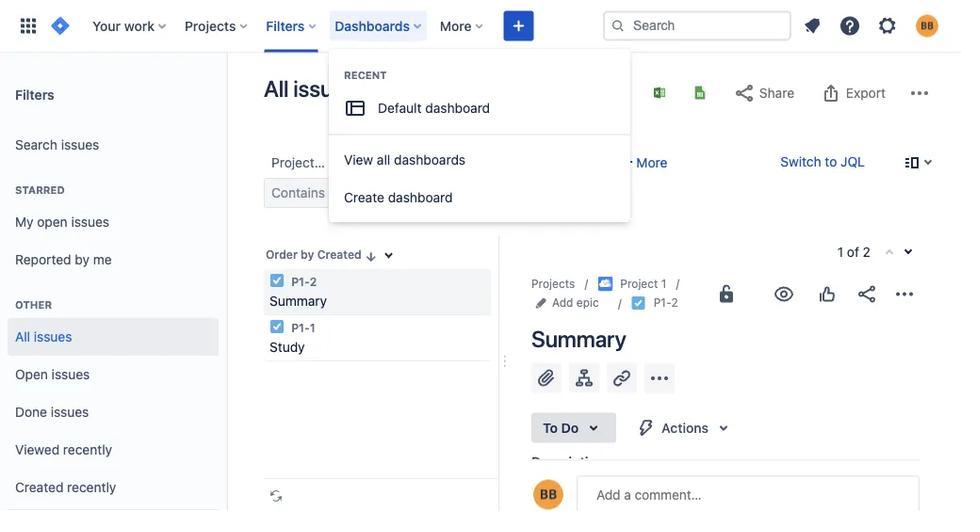 Task type: describe. For each thing, give the bounding box(es) containing it.
actions button
[[624, 413, 746, 444]]

1 vertical spatial summary
[[531, 326, 626, 352]]

viewed recently
[[15, 443, 112, 458]]

other
[[15, 299, 52, 311]]

do
[[561, 420, 579, 436]]

dashboards
[[335, 18, 410, 33]]

small image inside order by created 'link'
[[363, 249, 378, 264]]

save as
[[378, 84, 425, 100]]

vote options: no one has voted for this issue yet. image
[[816, 283, 839, 306]]

as
[[411, 84, 425, 100]]

switch to jql link
[[780, 154, 865, 170]]

done
[[15, 405, 47, 420]]

viewed recently link
[[8, 432, 219, 469]]

actions
[[662, 420, 709, 436]]

1 of 2
[[837, 245, 871, 260]]

dashboards
[[394, 152, 466, 168]]

created recently
[[15, 480, 116, 496]]

default dashboard link
[[329, 89, 630, 128]]

search issues
[[15, 137, 99, 153]]

more button inside primary element
[[434, 11, 491, 41]]

view all dashboards
[[344, 152, 466, 168]]

attach image
[[535, 367, 558, 390]]

recent
[[344, 69, 387, 82]]

all inside the other group
[[15, 329, 30, 345]]

p1-2 link
[[654, 294, 678, 313]]

me
[[93, 252, 112, 268]]

1 vertical spatial all
[[322, 155, 337, 171]]

link issues, web pages, and more image
[[611, 367, 633, 390]]

p1- for summary
[[291, 275, 310, 288]]

p1-1
[[288, 321, 315, 335]]

to do
[[543, 420, 579, 436]]

share link
[[724, 78, 804, 108]]

next issue 'p1-1' ( type 'j' ) image
[[901, 245, 916, 260]]

starred group
[[8, 164, 219, 285]]

task image for summary
[[270, 273, 285, 288]]

search issues link
[[8, 126, 219, 164]]

order by created link
[[264, 243, 380, 266]]

your
[[92, 18, 121, 33]]

description...
[[570, 481, 650, 496]]

Add a comment… field
[[577, 476, 920, 512]]

work
[[124, 18, 155, 33]]

1 vertical spatial p1-2
[[654, 296, 678, 310]]

add epic
[[552, 296, 599, 310]]

issues for the search issues link
[[61, 137, 99, 153]]

issues inside starred group
[[71, 214, 109, 230]]

reported by me link
[[8, 241, 219, 279]]

add for add a description...
[[531, 481, 556, 496]]

0 vertical spatial p1-2
[[288, 275, 317, 288]]

1 horizontal spatial all
[[264, 75, 289, 102]]

dashboards button
[[329, 11, 429, 41]]

search for search
[[390, 185, 434, 201]]

help image
[[839, 15, 861, 37]]

all issues link
[[8, 319, 219, 356]]

open
[[37, 214, 68, 230]]

study
[[270, 340, 305, 355]]

filters button
[[260, 11, 324, 41]]

to
[[825, 154, 837, 170]]

task image for study
[[270, 319, 285, 335]]

save
[[378, 84, 408, 100]]

open in microsoft excel image
[[652, 85, 667, 100]]

notifications image
[[801, 15, 824, 37]]

my open issues link
[[8, 204, 219, 241]]

by for reported
[[75, 252, 90, 268]]

issues for open issues link
[[52, 367, 90, 383]]

0 horizontal spatial 2
[[310, 275, 317, 288]]

share image
[[856, 283, 878, 306]]

search button
[[383, 178, 441, 208]]

reported
[[15, 252, 71, 268]]

open
[[15, 367, 48, 383]]

search image
[[611, 18, 626, 33]]

projects for projects popup button
[[185, 18, 236, 33]]

dashboard for create dashboard
[[388, 190, 453, 205]]

jql
[[841, 154, 865, 170]]

description
[[531, 454, 604, 470]]

projects link
[[531, 274, 575, 294]]

recently for created recently
[[67, 480, 116, 496]]

project:
[[271, 155, 318, 171]]



Task type: vqa. For each thing, say whether or not it's contained in the screenshot.
diagramming
no



Task type: locate. For each thing, give the bounding box(es) containing it.
1
[[837, 245, 843, 260], [661, 277, 667, 290], [310, 321, 315, 335]]

summary up p1-1
[[270, 294, 327, 309]]

2 vertical spatial 2
[[671, 296, 678, 310]]

p1- inside p1-2 link
[[654, 296, 671, 310]]

by left me
[[75, 252, 90, 268]]

0 vertical spatial all
[[264, 75, 289, 102]]

project: all
[[271, 155, 337, 171]]

0 horizontal spatial all
[[15, 329, 30, 345]]

save as button
[[369, 77, 434, 107]]

create image
[[508, 15, 530, 37]]

dashboard inside default dashboard 'link'
[[425, 100, 490, 116]]

small image right order by created
[[363, 249, 378, 264]]

recently up created recently
[[63, 443, 112, 458]]

1 vertical spatial all issues
[[15, 329, 72, 345]]

dashboard for default dashboard
[[425, 100, 490, 116]]

sidebar navigation image
[[205, 75, 247, 113]]

0 vertical spatial filters
[[266, 18, 305, 33]]

watch options: you are not watching this issue, 0 people watching image
[[773, 283, 795, 306]]

by inside 'link'
[[301, 248, 314, 261]]

1 horizontal spatial more button
[[614, 148, 675, 178]]

project
[[620, 277, 658, 290]]

more down open in microsoft excel image at right top
[[636, 155, 668, 171]]

more inside primary element
[[440, 18, 472, 33]]

create dashboard button
[[329, 179, 630, 217]]

search down view all dashboards
[[390, 185, 434, 201]]

issues for all issues link on the left bottom of page
[[34, 329, 72, 345]]

add a child issue image
[[573, 367, 596, 390]]

no restrictions image
[[715, 283, 738, 306]]

1 horizontal spatial 2
[[671, 296, 678, 310]]

projects
[[185, 18, 236, 33], [531, 277, 575, 290]]

1 for p1-1
[[310, 321, 315, 335]]

Search issues using keywords text field
[[264, 178, 377, 208]]

p1-2 down order by created
[[288, 275, 317, 288]]

open issues
[[15, 367, 90, 383]]

project 1 image
[[598, 276, 613, 291]]

all
[[264, 75, 289, 102], [322, 155, 337, 171], [15, 329, 30, 345]]

your profile and settings image
[[916, 15, 939, 37]]

small image left open in microsoft excel image at right top
[[613, 86, 628, 101]]

2 vertical spatial task image
[[270, 319, 285, 335]]

0 horizontal spatial more
[[440, 18, 472, 33]]

created inside the other group
[[15, 480, 64, 496]]

1 horizontal spatial more
[[636, 155, 668, 171]]

1 vertical spatial 2
[[310, 275, 317, 288]]

1 vertical spatial created
[[15, 480, 64, 496]]

p1- left copy link to issue icon at the right
[[654, 296, 671, 310]]

export
[[846, 85, 886, 101]]

default dashboard
[[378, 100, 490, 116]]

1 horizontal spatial p1-2
[[654, 296, 678, 310]]

0 vertical spatial created
[[317, 248, 361, 261]]

add app image
[[648, 368, 671, 390]]

1 horizontal spatial search
[[390, 185, 434, 201]]

primary element
[[11, 0, 603, 52]]

dashboard up view all dashboards link
[[425, 100, 490, 116]]

1 vertical spatial search
[[390, 185, 434, 201]]

default
[[378, 100, 422, 116]]

0 horizontal spatial search
[[15, 137, 57, 153]]

Search field
[[603, 11, 792, 41]]

all
[[377, 152, 390, 168]]

more button left create 'icon'
[[434, 11, 491, 41]]

switch to jql
[[780, 154, 865, 170]]

starred
[[15, 184, 65, 196]]

banner
[[0, 0, 961, 53]]

search inside button
[[390, 185, 434, 201]]

p1-
[[291, 275, 310, 288], [654, 296, 671, 310], [291, 321, 310, 335]]

0 vertical spatial 1
[[837, 245, 843, 260]]

add a description...
[[531, 481, 650, 496]]

projects up the sidebar navigation icon
[[185, 18, 236, 33]]

order
[[266, 248, 298, 261]]

0 horizontal spatial p1-2
[[288, 275, 317, 288]]

by
[[301, 248, 314, 261], [75, 252, 90, 268]]

0 vertical spatial more
[[440, 18, 472, 33]]

0 vertical spatial projects
[[185, 18, 236, 33]]

add down projects link at the right of the page
[[552, 296, 573, 310]]

2 horizontal spatial 1
[[837, 245, 843, 260]]

0 vertical spatial task image
[[270, 273, 285, 288]]

1 vertical spatial projects
[[531, 277, 575, 290]]

1 horizontal spatial by
[[301, 248, 314, 261]]

view
[[344, 152, 373, 168]]

add epic button
[[531, 294, 605, 313]]

2 vertical spatial p1-
[[291, 321, 310, 335]]

other group
[[8, 279, 219, 512]]

created recently link
[[8, 469, 219, 507]]

reported by me
[[15, 252, 112, 268]]

task image down order
[[270, 273, 285, 288]]

2 horizontal spatial all
[[322, 155, 337, 171]]

task image
[[270, 273, 285, 288], [631, 296, 646, 311], [270, 319, 285, 335]]

0 vertical spatial summary
[[270, 294, 327, 309]]

search
[[15, 137, 57, 153], [390, 185, 434, 201]]

0 vertical spatial dashboard
[[425, 100, 490, 116]]

all issues down primary element
[[264, 75, 356, 102]]

more
[[440, 18, 472, 33], [636, 155, 668, 171]]

1 vertical spatial more button
[[614, 148, 675, 178]]

export button
[[810, 78, 895, 108]]

0 vertical spatial recently
[[63, 443, 112, 458]]

filters inside filters "dropdown button"
[[266, 18, 305, 33]]

share
[[759, 85, 794, 101]]

0 vertical spatial small image
[[613, 86, 628, 101]]

appswitcher icon image
[[17, 15, 40, 37]]

my open issues
[[15, 214, 109, 230]]

all right the sidebar navigation icon
[[264, 75, 289, 102]]

created inside 'link'
[[317, 248, 361, 261]]

add inside dropdown button
[[552, 296, 573, 310]]

1 vertical spatial small image
[[363, 249, 378, 264]]

0 horizontal spatial by
[[75, 252, 90, 268]]

all left view
[[322, 155, 337, 171]]

switch
[[780, 154, 821, 170]]

1 vertical spatial task image
[[631, 296, 646, 311]]

2
[[863, 245, 871, 260], [310, 275, 317, 288], [671, 296, 678, 310]]

projects inside popup button
[[185, 18, 236, 33]]

projects up "add epic" dropdown button
[[531, 277, 575, 290]]

project 1
[[620, 277, 667, 290]]

1 for project 1
[[661, 277, 667, 290]]

your work
[[92, 18, 155, 33]]

profile image of bob builder image
[[533, 480, 564, 510]]

p1-2
[[288, 275, 317, 288], [654, 296, 678, 310]]

1 horizontal spatial created
[[317, 248, 361, 261]]

open issues link
[[8, 356, 219, 394]]

more button down open in microsoft excel image at right top
[[614, 148, 675, 178]]

0 horizontal spatial created
[[15, 480, 64, 496]]

filters up search issues
[[15, 86, 54, 102]]

0 vertical spatial add
[[552, 296, 573, 310]]

add
[[552, 296, 573, 310], [531, 481, 556, 496]]

0 vertical spatial search
[[15, 137, 57, 153]]

1 horizontal spatial 1
[[661, 277, 667, 290]]

p1- down order by created
[[291, 275, 310, 288]]

0 horizontal spatial all issues
[[15, 329, 72, 345]]

0 vertical spatial 2
[[863, 245, 871, 260]]

all issues down other
[[15, 329, 72, 345]]

to
[[543, 420, 558, 436]]

created
[[317, 248, 361, 261], [15, 480, 64, 496]]

1 vertical spatial dashboard
[[388, 190, 453, 205]]

1 vertical spatial filters
[[15, 86, 54, 102]]

add for add epic
[[552, 296, 573, 310]]

by for order
[[301, 248, 314, 261]]

your work button
[[87, 11, 173, 41]]

0 vertical spatial all issues
[[264, 75, 356, 102]]

summary
[[270, 294, 327, 309], [531, 326, 626, 352]]

by right order
[[301, 248, 314, 261]]

a
[[559, 481, 566, 496]]

project 1 link
[[598, 274, 667, 294]]

add left a
[[531, 481, 556, 496]]

1 vertical spatial 1
[[661, 277, 667, 290]]

0 vertical spatial p1-
[[291, 275, 310, 288]]

1 down order by created
[[310, 321, 315, 335]]

recently for viewed recently
[[63, 443, 112, 458]]

done issues
[[15, 405, 89, 420]]

copy link to issue image
[[675, 295, 690, 311]]

0 horizontal spatial more button
[[434, 11, 491, 41]]

0 horizontal spatial small image
[[363, 249, 378, 264]]

summary down add epic
[[531, 326, 626, 352]]

create
[[344, 190, 384, 205]]

2 horizontal spatial 2
[[863, 245, 871, 260]]

2 vertical spatial all
[[15, 329, 30, 345]]

0 vertical spatial more button
[[434, 11, 491, 41]]

filters right projects popup button
[[266, 18, 305, 33]]

1 vertical spatial recently
[[67, 480, 116, 496]]

view all dashboards link
[[329, 141, 630, 179]]

recently down viewed recently link
[[67, 480, 116, 496]]

1 up p1-2 link
[[661, 277, 667, 290]]

done issues link
[[8, 394, 219, 432]]

1 horizontal spatial all issues
[[264, 75, 356, 102]]

dashboard
[[425, 100, 490, 116], [388, 190, 453, 205]]

1 vertical spatial add
[[531, 481, 556, 496]]

projects button
[[179, 11, 255, 41]]

2 vertical spatial 1
[[310, 321, 315, 335]]

p1- for study
[[291, 321, 310, 335]]

0 horizontal spatial filters
[[15, 86, 54, 102]]

recently
[[63, 443, 112, 458], [67, 480, 116, 496]]

open in google sheets image
[[693, 85, 708, 100]]

0 horizontal spatial projects
[[185, 18, 236, 33]]

projects for projects link at the right of the page
[[531, 277, 575, 290]]

epic
[[577, 296, 599, 310]]

by inside starred group
[[75, 252, 90, 268]]

my
[[15, 214, 33, 230]]

p1- up study
[[291, 321, 310, 335]]

more button
[[434, 11, 491, 41], [614, 148, 675, 178]]

0 horizontal spatial 1
[[310, 321, 315, 335]]

order by created
[[266, 248, 361, 261]]

created down viewed
[[15, 480, 64, 496]]

1 horizontal spatial projects
[[531, 277, 575, 290]]

viewed
[[15, 443, 60, 458]]

all down other
[[15, 329, 30, 345]]

task image up study
[[270, 319, 285, 335]]

create dashboard
[[344, 190, 453, 205]]

0 horizontal spatial summary
[[270, 294, 327, 309]]

1 horizontal spatial small image
[[613, 86, 628, 101]]

jira software image
[[49, 15, 72, 37], [49, 15, 72, 37]]

of
[[847, 245, 859, 260]]

settings image
[[876, 15, 899, 37]]

banner containing your work
[[0, 0, 961, 53]]

1 horizontal spatial filters
[[266, 18, 305, 33]]

1 left of
[[837, 245, 843, 260]]

created right order
[[317, 248, 361, 261]]

to do button
[[531, 413, 616, 444]]

issues for 'done issues' link on the left of page
[[51, 405, 89, 420]]

1 vertical spatial p1-
[[654, 296, 671, 310]]

p1-2 down project 1
[[654, 296, 678, 310]]

small image
[[613, 86, 628, 101], [363, 249, 378, 264]]

filters
[[266, 18, 305, 33], [15, 86, 54, 102]]

all issues inside the other group
[[15, 329, 72, 345]]

search up starred
[[15, 137, 57, 153]]

dashboard inside create dashboard button
[[388, 190, 453, 205]]

more left create 'icon'
[[440, 18, 472, 33]]

task image down "project"
[[631, 296, 646, 311]]

dashboard down dashboards
[[388, 190, 453, 205]]

issues
[[293, 75, 356, 102], [61, 137, 99, 153], [71, 214, 109, 230], [34, 329, 72, 345], [52, 367, 90, 383], [51, 405, 89, 420]]

actions image
[[893, 283, 916, 306]]

1 horizontal spatial summary
[[531, 326, 626, 352]]

not available - this is the first issue image
[[882, 246, 897, 261]]

all issues
[[264, 75, 356, 102], [15, 329, 72, 345]]

search for search issues
[[15, 137, 57, 153]]

1 vertical spatial more
[[636, 155, 668, 171]]



